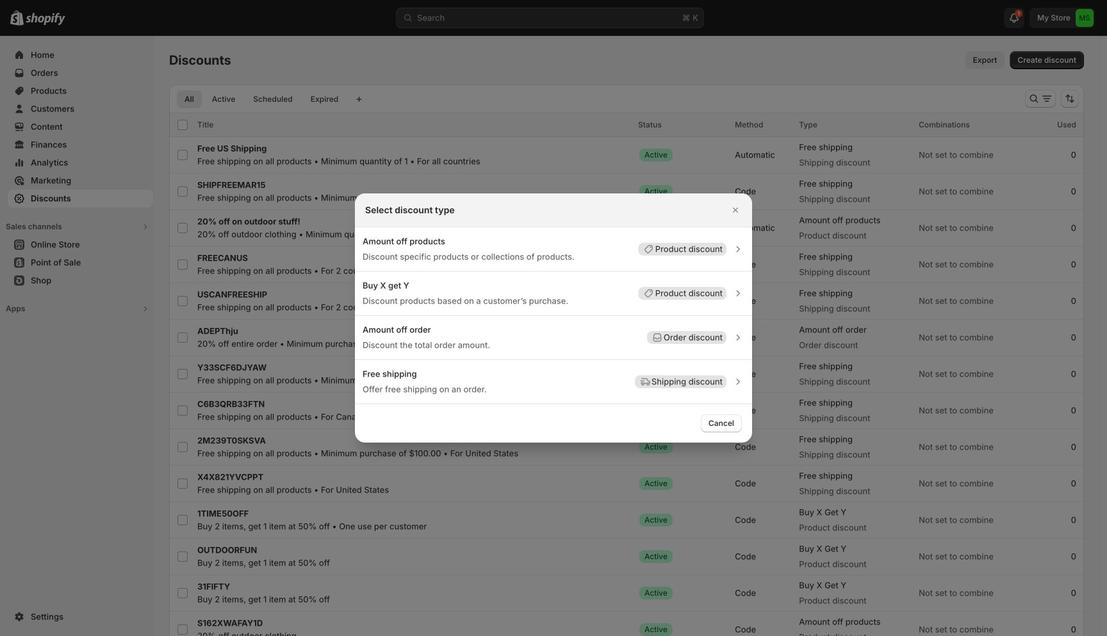 Task type: vqa. For each thing, say whether or not it's contained in the screenshot.
My Store "icon"
no



Task type: locate. For each thing, give the bounding box(es) containing it.
shopify image
[[26, 13, 65, 25]]

tab list
[[174, 90, 349, 108]]

dialog
[[0, 193, 1107, 443]]



